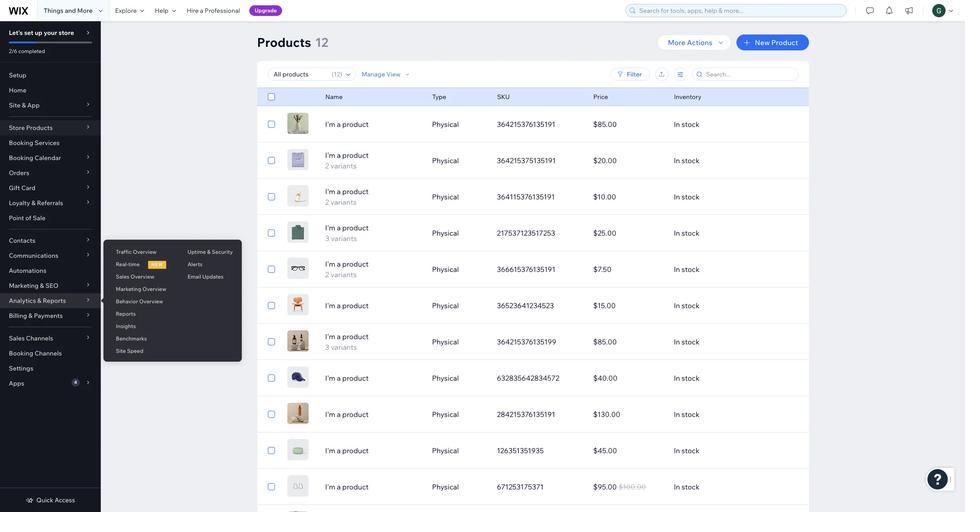 Task type: vqa. For each thing, say whether or not it's contained in the screenshot.
Chinaunionpay icon
no



Task type: locate. For each thing, give the bounding box(es) containing it.
product
[[772, 38, 799, 47]]

sidebar element
[[0, 21, 101, 512]]

in for 126351351935
[[674, 446, 680, 455]]

0 vertical spatial 2
[[325, 161, 329, 170]]

6 i'm a product link from the top
[[320, 482, 427, 492]]

2 for 364115376135191
[[325, 198, 329, 207]]

Search... field
[[703, 68, 795, 80]]

1 horizontal spatial more
[[668, 38, 686, 47]]

sales down billing at the left bottom of page
[[9, 334, 25, 342]]

1 physical link from the top
[[427, 114, 492, 135]]

access
[[55, 496, 75, 504]]

stock for 366615376135191
[[682, 265, 700, 274]]

1 vertical spatial 3
[[325, 343, 329, 352]]

11 in from the top
[[674, 483, 680, 491]]

channels up booking channels
[[26, 334, 53, 342]]

more right and
[[77, 7, 93, 15]]

& inside loyalty & referrals popup button
[[31, 199, 36, 207]]

booking inside 'link'
[[9, 349, 33, 357]]

marketing & seo
[[9, 282, 58, 290]]

in stock for 126351351935
[[674, 446, 700, 455]]

physical link for 36523641234523
[[427, 295, 492, 316]]

11 stock from the top
[[682, 483, 700, 491]]

2 i'm a product link from the top
[[320, 300, 427, 311]]

4 in from the top
[[674, 229, 680, 238]]

site down home
[[9, 101, 20, 109]]

7 physical from the top
[[432, 337, 459, 346]]

in stock link for 36523641234523
[[669, 295, 765, 316]]

channels inside sales channels dropdown button
[[26, 334, 53, 342]]

1 horizontal spatial products
[[257, 34, 311, 50]]

$85.00 link down $15.00 link in the bottom of the page
[[588, 331, 669, 353]]

& inside site & app popup button
[[22, 101, 26, 109]]

stock for 364215376135199
[[682, 337, 700, 346]]

2
[[325, 161, 329, 170], [325, 198, 329, 207], [325, 270, 329, 279]]

in stock link for 632835642834572
[[669, 368, 765, 389]]

2 2 from the top
[[325, 198, 329, 207]]

3 stock from the top
[[682, 192, 700, 201]]

physical for 632835642834572
[[432, 374, 459, 383]]

physical for 284215376135191
[[432, 410, 459, 419]]

6 in stock link from the top
[[669, 295, 765, 316]]

( 12 )
[[332, 70, 342, 78]]

3 for 364215376135199
[[325, 343, 329, 352]]

1 vertical spatial 2
[[325, 198, 329, 207]]

1 vertical spatial sales
[[9, 334, 25, 342]]

$20.00
[[593, 156, 617, 165]]

12 for ( 12 )
[[334, 70, 340, 78]]

0 vertical spatial site
[[9, 101, 20, 109]]

1 vertical spatial $85.00 link
[[588, 331, 669, 353]]

4 i'm a product from the top
[[325, 410, 369, 419]]

0 vertical spatial sales
[[116, 273, 129, 280]]

alerts link
[[175, 257, 242, 272]]

overview up marketing overview
[[131, 273, 154, 280]]

3 in stock link from the top
[[669, 186, 765, 207]]

physical for 36523641234523
[[432, 301, 459, 310]]

4 physical link from the top
[[427, 222, 492, 244]]

physical link for 366615376135191
[[427, 259, 492, 280]]

6 stock from the top
[[682, 301, 700, 310]]

3 physical from the top
[[432, 192, 459, 201]]

channels
[[26, 334, 53, 342], [35, 349, 62, 357]]

1 $85.00 link from the top
[[588, 114, 669, 135]]

stock for 126351351935
[[682, 446, 700, 455]]

1 vertical spatial products
[[26, 124, 53, 132]]

2 for 366615376135191
[[325, 270, 329, 279]]

3
[[325, 234, 329, 243], [325, 343, 329, 352]]

8 stock from the top
[[682, 374, 700, 383]]

0 vertical spatial booking
[[9, 139, 33, 147]]

i'm a product link for 632835642834572
[[320, 373, 427, 383]]

booking
[[9, 139, 33, 147], [9, 154, 33, 162], [9, 349, 33, 357]]

marketing overview
[[116, 286, 166, 292]]

0 horizontal spatial marketing
[[9, 282, 39, 290]]

& inside uptime & security link
[[207, 249, 211, 255]]

overview inside marketing overview link
[[143, 286, 166, 292]]

variants
[[331, 161, 357, 170], [331, 198, 357, 207], [331, 234, 357, 243], [331, 270, 357, 279], [331, 343, 357, 352]]

store
[[59, 29, 74, 37]]

i'm
[[325, 120, 335, 129], [325, 151, 335, 160], [325, 187, 335, 196], [325, 223, 335, 232], [325, 260, 335, 268], [325, 301, 335, 310], [325, 332, 335, 341], [325, 374, 335, 383], [325, 410, 335, 419], [325, 446, 335, 455], [325, 483, 335, 491]]

stock for 284215376135191
[[682, 410, 700, 419]]

217537123517253
[[497, 229, 555, 238]]

in stock for 364215375135191
[[674, 156, 700, 165]]

& up billing & payments
[[37, 297, 41, 305]]

upgrade button
[[249, 5, 282, 16]]

i'm a product link for 671253175371
[[320, 482, 427, 492]]

4 product from the top
[[342, 223, 369, 232]]

6 i'm from the top
[[325, 301, 335, 310]]

physical for 217537123517253
[[432, 229, 459, 238]]

physical for 364215376135191
[[432, 120, 459, 129]]

&
[[22, 101, 26, 109], [31, 199, 36, 207], [207, 249, 211, 255], [40, 282, 44, 290], [37, 297, 41, 305], [28, 312, 33, 320]]

reports inside dropdown button
[[43, 297, 66, 305]]

physical link
[[427, 114, 492, 135], [427, 150, 492, 171], [427, 186, 492, 207], [427, 222, 492, 244], [427, 259, 492, 280], [427, 295, 492, 316], [427, 331, 492, 353], [427, 368, 492, 389], [427, 404, 492, 425], [427, 440, 492, 461], [427, 476, 492, 498]]

in stock for 632835642834572
[[674, 374, 700, 383]]

booking up settings
[[9, 349, 33, 357]]

7 in from the top
[[674, 337, 680, 346]]

site speed
[[116, 348, 143, 354]]

in stock link for 364215375135191
[[669, 150, 765, 171]]

in for 364215375135191
[[674, 156, 680, 165]]

2 in stock link from the top
[[669, 150, 765, 171]]

11 physical from the top
[[432, 483, 459, 491]]

1 $85.00 from the top
[[593, 120, 617, 129]]

2 3 from the top
[[325, 343, 329, 352]]

$40.00
[[593, 374, 618, 383]]

marketing overview link
[[103, 282, 175, 297]]

$25.00
[[593, 229, 617, 238]]

benchmarks
[[116, 335, 147, 342]]

booking for booking channels
[[9, 349, 33, 357]]

7 product from the top
[[342, 332, 369, 341]]

None checkbox
[[268, 155, 275, 166], [268, 228, 275, 238], [268, 264, 275, 275], [268, 445, 275, 456], [268, 482, 275, 492], [268, 155, 275, 166], [268, 228, 275, 238], [268, 264, 275, 275], [268, 445, 275, 456], [268, 482, 275, 492]]

9 in stock from the top
[[674, 410, 700, 419]]

$10.00
[[593, 192, 616, 201]]

your
[[44, 29, 57, 37]]

channels down sales channels dropdown button
[[35, 349, 62, 357]]

physical link for 284215376135191
[[427, 404, 492, 425]]

1 vertical spatial more
[[668, 38, 686, 47]]

new product
[[755, 38, 799, 47]]

products
[[257, 34, 311, 50], [26, 124, 53, 132]]

3 in from the top
[[674, 192, 680, 201]]

5 physical link from the top
[[427, 259, 492, 280]]

10 in from the top
[[674, 446, 680, 455]]

$25.00 link
[[588, 222, 669, 244]]

1 horizontal spatial marketing
[[116, 286, 141, 292]]

8 in from the top
[[674, 374, 680, 383]]

overview up time
[[133, 249, 157, 255]]

site for site & app
[[9, 101, 20, 109]]

contacts button
[[0, 233, 101, 248]]

1 vertical spatial site
[[116, 348, 126, 354]]

1 in from the top
[[674, 120, 680, 129]]

2 physical from the top
[[432, 156, 459, 165]]

None checkbox
[[268, 92, 275, 102], [268, 119, 275, 130], [268, 192, 275, 202], [268, 300, 275, 311], [268, 337, 275, 347], [268, 373, 275, 383], [268, 409, 275, 420], [268, 92, 275, 102], [268, 119, 275, 130], [268, 192, 275, 202], [268, 300, 275, 311], [268, 337, 275, 347], [268, 373, 275, 383], [268, 409, 275, 420]]

2 vertical spatial 2
[[325, 270, 329, 279]]

and
[[65, 7, 76, 15]]

& inside analytics & reports dropdown button
[[37, 297, 41, 305]]

real-time
[[116, 261, 140, 268]]

$130.00
[[593, 410, 621, 419]]

$85.00 link up $20.00 link
[[588, 114, 669, 135]]

price
[[593, 93, 608, 101]]

2 physical link from the top
[[427, 150, 492, 171]]

products up 'booking services'
[[26, 124, 53, 132]]

1 stock from the top
[[682, 120, 700, 129]]

7 stock from the top
[[682, 337, 700, 346]]

sales inside dropdown button
[[9, 334, 25, 342]]

671253175371
[[497, 483, 544, 491]]

overview inside sales overview link
[[131, 273, 154, 280]]

manage view
[[362, 70, 401, 78]]

overview down marketing overview
[[139, 298, 163, 305]]

i'm a product link for 364215376135191
[[320, 119, 427, 130]]

physical link for 217537123517253
[[427, 222, 492, 244]]

variants for 366615376135191
[[331, 270, 357, 279]]

in for 36523641234523
[[674, 301, 680, 310]]

5 i'm a product link from the top
[[320, 445, 427, 456]]

2/6
[[9, 48, 17, 54]]

7 in stock link from the top
[[669, 331, 765, 353]]

email
[[188, 273, 201, 280]]

1 horizontal spatial site
[[116, 348, 126, 354]]

hire
[[187, 7, 199, 15]]

0 vertical spatial 3
[[325, 234, 329, 243]]

calendar
[[35, 154, 61, 162]]

36523641234523 link
[[492, 295, 588, 316]]

in stock
[[674, 120, 700, 129], [674, 156, 700, 165], [674, 192, 700, 201], [674, 229, 700, 238], [674, 265, 700, 274], [674, 301, 700, 310], [674, 337, 700, 346], [674, 374, 700, 383], [674, 410, 700, 419], [674, 446, 700, 455], [674, 483, 700, 491]]

11 in stock link from the top
[[669, 476, 765, 498]]

booking down store
[[9, 139, 33, 147]]

2 stock from the top
[[682, 156, 700, 165]]

& right the uptime
[[207, 249, 211, 255]]

$85.00 up $40.00
[[593, 337, 617, 346]]

0 horizontal spatial sales
[[9, 334, 25, 342]]

in for 364215376135199
[[674, 337, 680, 346]]

364215376135191 link
[[492, 114, 588, 135]]

analytics & reports button
[[0, 293, 101, 308]]

i'm a product for 671253175371
[[325, 483, 369, 491]]

1 vertical spatial reports
[[116, 310, 136, 317]]

9 in from the top
[[674, 410, 680, 419]]

1 physical from the top
[[432, 120, 459, 129]]

hire a professional link
[[181, 0, 245, 21]]

8 i'm from the top
[[325, 374, 335, 383]]

in stock for 364215376135191
[[674, 120, 700, 129]]

4 in stock from the top
[[674, 229, 700, 238]]

setup
[[9, 71, 26, 79]]

2 in stock from the top
[[674, 156, 700, 165]]

sales down the real-
[[116, 273, 129, 280]]

physical link for 364215376135191
[[427, 114, 492, 135]]

3 in stock from the top
[[674, 192, 700, 201]]

more actions
[[668, 38, 713, 47]]

point of sale
[[9, 214, 45, 222]]

i'm a product 2 variants
[[325, 151, 369, 170], [325, 187, 369, 207], [325, 260, 369, 279]]

2 $85.00 link from the top
[[588, 331, 669, 353]]

a
[[200, 7, 203, 15], [337, 120, 341, 129], [337, 151, 341, 160], [337, 187, 341, 196], [337, 223, 341, 232], [337, 260, 341, 268], [337, 301, 341, 310], [337, 332, 341, 341], [337, 374, 341, 383], [337, 410, 341, 419], [337, 446, 341, 455], [337, 483, 341, 491]]

0 vertical spatial 12
[[315, 34, 328, 50]]

behavior
[[116, 298, 138, 305]]

6 physical from the top
[[432, 301, 459, 310]]

5 in stock link from the top
[[669, 259, 765, 280]]

1 i'm a product 2 variants from the top
[[325, 151, 369, 170]]

& left app on the top left
[[22, 101, 26, 109]]

marketing up the behavior at the left bottom of the page
[[116, 286, 141, 292]]

1 vertical spatial 12
[[334, 70, 340, 78]]

1 i'm a product 3 variants from the top
[[325, 223, 369, 243]]

i'm a product 2 variants for 364115376135191
[[325, 187, 369, 207]]

4 stock from the top
[[682, 229, 700, 238]]

10 stock from the top
[[682, 446, 700, 455]]

3 2 from the top
[[325, 270, 329, 279]]

1 horizontal spatial 12
[[334, 70, 340, 78]]

in stock link for 366615376135191
[[669, 259, 765, 280]]

12 up name
[[334, 70, 340, 78]]

automations
[[9, 267, 46, 275]]

4 i'm a product link from the top
[[320, 409, 427, 420]]

3 i'm a product 2 variants from the top
[[325, 260, 369, 279]]

10 physical from the top
[[432, 446, 459, 455]]

stock for 36523641234523
[[682, 301, 700, 310]]

reports
[[43, 297, 66, 305], [116, 310, 136, 317]]

1 vertical spatial channels
[[35, 349, 62, 357]]

10 in stock link from the top
[[669, 440, 765, 461]]

& for analytics
[[37, 297, 41, 305]]

126351351935
[[497, 446, 544, 455]]

0 vertical spatial channels
[[26, 334, 53, 342]]

channels inside booking channels 'link'
[[35, 349, 62, 357]]

physical
[[432, 120, 459, 129], [432, 156, 459, 165], [432, 192, 459, 201], [432, 229, 459, 238], [432, 265, 459, 274], [432, 301, 459, 310], [432, 337, 459, 346], [432, 374, 459, 383], [432, 410, 459, 419], [432, 446, 459, 455], [432, 483, 459, 491]]

1 vertical spatial booking
[[9, 154, 33, 162]]

product
[[342, 120, 369, 129], [342, 151, 369, 160], [342, 187, 369, 196], [342, 223, 369, 232], [342, 260, 369, 268], [342, 301, 369, 310], [342, 332, 369, 341], [342, 374, 369, 383], [342, 410, 369, 419], [342, 446, 369, 455], [342, 483, 369, 491]]

0 horizontal spatial more
[[77, 7, 93, 15]]

marketing for marketing overview
[[116, 286, 141, 292]]

$85.00
[[593, 120, 617, 129], [593, 337, 617, 346]]

billing
[[9, 312, 27, 320]]

4 physical from the top
[[432, 229, 459, 238]]

11 product from the top
[[342, 483, 369, 491]]

5 stock from the top
[[682, 265, 700, 274]]

9 physical from the top
[[432, 410, 459, 419]]

1 in stock from the top
[[674, 120, 700, 129]]

2 i'm a product 3 variants from the top
[[325, 332, 369, 352]]

9 stock from the top
[[682, 410, 700, 419]]

orders
[[9, 169, 29, 177]]

0 vertical spatial i'm a product 3 variants
[[325, 223, 369, 243]]

overview for traffic overview
[[133, 249, 157, 255]]

overview down sales overview link
[[143, 286, 166, 292]]

in stock link for 364215376135191
[[669, 114, 765, 135]]

2 i'm from the top
[[325, 151, 335, 160]]

126351351935 link
[[492, 440, 588, 461]]

5 product from the top
[[342, 260, 369, 268]]

217537123517253 link
[[492, 222, 588, 244]]

Search for tools, apps, help & more... field
[[637, 4, 844, 17]]

overview inside traffic overview link
[[133, 249, 157, 255]]

stock for 671253175371
[[682, 483, 700, 491]]

& for marketing
[[40, 282, 44, 290]]

1 i'm a product from the top
[[325, 120, 369, 129]]

billing & payments
[[9, 312, 63, 320]]

632835642834572
[[497, 374, 560, 383]]

site inside popup button
[[9, 101, 20, 109]]

7 physical link from the top
[[427, 331, 492, 353]]

10 in stock from the top
[[674, 446, 700, 455]]

0 vertical spatial i'm a product 2 variants
[[325, 151, 369, 170]]

& right loyalty
[[31, 199, 36, 207]]

let's
[[9, 29, 23, 37]]

364115376135191 link
[[492, 186, 588, 207]]

variants for 217537123517253
[[331, 234, 357, 243]]

more left actions at the top of page
[[668, 38, 686, 47]]

store
[[9, 124, 25, 132]]

products up 'unsaved view' field
[[257, 34, 311, 50]]

overview inside "behavior overview" link
[[139, 298, 163, 305]]

site left speed
[[116, 348, 126, 354]]

$85.00 link
[[588, 114, 669, 135], [588, 331, 669, 353]]

i'm a product for 284215376135191
[[325, 410, 369, 419]]

in stock for 284215376135191
[[674, 410, 700, 419]]

2 i'm a product from the top
[[325, 301, 369, 310]]

9 i'm from the top
[[325, 410, 335, 419]]

3 i'm a product from the top
[[325, 374, 369, 383]]

1 vertical spatial i'm a product 3 variants
[[325, 332, 369, 352]]

3 physical link from the top
[[427, 186, 492, 207]]

& for billing
[[28, 312, 33, 320]]

manage
[[362, 70, 385, 78]]

set
[[24, 29, 33, 37]]

booking services link
[[0, 135, 101, 150]]

$15.00 link
[[588, 295, 669, 316]]

1 horizontal spatial reports
[[116, 310, 136, 317]]

0 horizontal spatial site
[[9, 101, 20, 109]]

2 i'm a product 2 variants from the top
[[325, 187, 369, 207]]

0 vertical spatial $85.00
[[593, 120, 617, 129]]

1 i'm a product link from the top
[[320, 119, 427, 130]]

marketing up analytics in the left bottom of the page
[[9, 282, 39, 290]]

reports up insights
[[116, 310, 136, 317]]

reports down seo
[[43, 297, 66, 305]]

6 in from the top
[[674, 301, 680, 310]]

i'm a product link for 36523641234523
[[320, 300, 427, 311]]

in stock link for 126351351935
[[669, 440, 765, 461]]

4 in stock link from the top
[[669, 222, 765, 244]]

0 vertical spatial reports
[[43, 297, 66, 305]]

overview
[[133, 249, 157, 255], [131, 273, 154, 280], [143, 286, 166, 292], [139, 298, 163, 305]]

6 in stock from the top
[[674, 301, 700, 310]]

marketing inside 'popup button'
[[9, 282, 39, 290]]

in stock for 364215376135199
[[674, 337, 700, 346]]

1 horizontal spatial sales
[[116, 273, 129, 280]]

0 vertical spatial more
[[77, 7, 93, 15]]

5 i'm a product from the top
[[325, 446, 369, 455]]

home
[[9, 86, 26, 94]]

12 up 'unsaved view' field
[[315, 34, 328, 50]]

2 product from the top
[[342, 151, 369, 160]]

& right billing at the left bottom of page
[[28, 312, 33, 320]]

channels for booking channels
[[35, 349, 62, 357]]

0 vertical spatial $85.00 link
[[588, 114, 669, 135]]

5 in stock from the top
[[674, 265, 700, 274]]

9 product from the top
[[342, 410, 369, 419]]

7 in stock from the top
[[674, 337, 700, 346]]

1 vertical spatial $85.00
[[593, 337, 617, 346]]

communications
[[9, 252, 58, 260]]

& inside marketing & seo 'popup button'
[[40, 282, 44, 290]]

booking for booking services
[[9, 139, 33, 147]]

8 physical from the top
[[432, 374, 459, 383]]

$40.00 link
[[588, 368, 669, 389]]

2 vertical spatial booking
[[9, 349, 33, 357]]

6 i'm a product from the top
[[325, 483, 369, 491]]

10 physical link from the top
[[427, 440, 492, 461]]

8 physical link from the top
[[427, 368, 492, 389]]

5 in from the top
[[674, 265, 680, 274]]

3 booking from the top
[[9, 349, 33, 357]]

8 in stock link from the top
[[669, 368, 765, 389]]

8 in stock from the top
[[674, 374, 700, 383]]

i'm a product link for 284215376135191
[[320, 409, 427, 420]]

booking inside dropdown button
[[9, 154, 33, 162]]

more actions button
[[658, 34, 731, 50]]

0 horizontal spatial products
[[26, 124, 53, 132]]

automations link
[[0, 263, 101, 278]]

0 horizontal spatial 12
[[315, 34, 328, 50]]

& inside "billing & payments" dropdown button
[[28, 312, 33, 320]]

& left seo
[[40, 282, 44, 290]]

booking up orders at the left top of the page
[[9, 154, 33, 162]]

$20.00 link
[[588, 150, 669, 171]]

1 vertical spatial i'm a product 2 variants
[[325, 187, 369, 207]]

more inside "popup button"
[[668, 38, 686, 47]]

9 physical link from the top
[[427, 404, 492, 425]]

stock for 364115376135191
[[682, 192, 700, 201]]

0 horizontal spatial reports
[[43, 297, 66, 305]]

sale
[[33, 214, 45, 222]]

$85.00 down price
[[593, 120, 617, 129]]

2 vertical spatial i'm a product 2 variants
[[325, 260, 369, 279]]

filter
[[627, 70, 642, 78]]

physical for 364215376135199
[[432, 337, 459, 346]]



Task type: describe. For each thing, give the bounding box(es) containing it.
in stock for 671253175371
[[674, 483, 700, 491]]

new
[[755, 38, 770, 47]]

referrals
[[37, 199, 63, 207]]

10 product from the top
[[342, 446, 369, 455]]

in stock for 364115376135191
[[674, 192, 700, 201]]

in for 364115376135191
[[674, 192, 680, 201]]

in stock link for 364215376135199
[[669, 331, 765, 353]]

physical link for 126351351935
[[427, 440, 492, 461]]

$85.00 for 364215376135191
[[593, 120, 617, 129]]

sales overview
[[116, 273, 154, 280]]

in for 632835642834572
[[674, 374, 680, 383]]

2 for 364215375135191
[[325, 161, 329, 170]]

1 i'm from the top
[[325, 120, 335, 129]]

in stock link for 284215376135191
[[669, 404, 765, 425]]

physical link for 364215376135199
[[427, 331, 492, 353]]

communications button
[[0, 248, 101, 263]]

traffic overview link
[[103, 245, 175, 260]]

email updates
[[188, 273, 224, 280]]

$15.00
[[593, 301, 616, 310]]

364215375135191
[[497, 156, 556, 165]]

help button
[[150, 0, 181, 21]]

2/6 completed
[[9, 48, 45, 54]]

366615376135191 link
[[492, 259, 588, 280]]

i'm a product for 36523641234523
[[325, 301, 369, 310]]

sku
[[497, 93, 510, 101]]

$130.00 link
[[588, 404, 669, 425]]

in for 364215376135191
[[674, 120, 680, 129]]

0 vertical spatial products
[[257, 34, 311, 50]]

view
[[386, 70, 401, 78]]

physical link for 671253175371
[[427, 476, 492, 498]]

variants for 364215375135191
[[331, 161, 357, 170]]

$95.00
[[593, 483, 617, 491]]

help
[[155, 7, 169, 15]]

email updates link
[[175, 269, 242, 284]]

in for 671253175371
[[674, 483, 680, 491]]

364215376135199 link
[[492, 331, 588, 353]]

marketing & seo button
[[0, 278, 101, 293]]

marketing for marketing & seo
[[9, 282, 39, 290]]

284215376135191
[[497, 410, 555, 419]]

overview for marketing overview
[[143, 286, 166, 292]]

products 12
[[257, 34, 328, 50]]

booking channels link
[[0, 346, 101, 361]]

in stock link for 364115376135191
[[669, 186, 765, 207]]

traffic overview
[[116, 249, 157, 255]]

$45.00 link
[[588, 440, 669, 461]]

variants for 364215376135199
[[331, 343, 357, 352]]

new product button
[[737, 34, 809, 50]]

$85.00 for 364215376135199
[[593, 337, 617, 346]]

sales for sales channels
[[9, 334, 25, 342]]

4
[[74, 379, 77, 385]]

& for uptime
[[207, 249, 211, 255]]

uptime
[[188, 249, 206, 255]]

7 i'm from the top
[[325, 332, 335, 341]]

i'm a product 2 variants for 366615376135191
[[325, 260, 369, 279]]

point
[[9, 214, 24, 222]]

site speed link
[[103, 344, 175, 359]]

in stock link for 217537123517253
[[669, 222, 765, 244]]

i'm a product for 126351351935
[[325, 446, 369, 455]]

inventory
[[674, 93, 701, 101]]

in stock for 217537123517253
[[674, 229, 700, 238]]

loyalty
[[9, 199, 30, 207]]

in for 284215376135191
[[674, 410, 680, 419]]

products inside store products popup button
[[26, 124, 53, 132]]

gift
[[9, 184, 20, 192]]

uptime & security link
[[175, 245, 242, 260]]

updates
[[202, 273, 224, 280]]

in stock for 366615376135191
[[674, 265, 700, 274]]

671253175371 link
[[492, 476, 588, 498]]

i'm a product 3 variants for 217537123517253
[[325, 223, 369, 243]]

gift card button
[[0, 180, 101, 195]]

i'm a product for 632835642834572
[[325, 374, 369, 383]]

3 i'm from the top
[[325, 187, 335, 196]]

physical link for 364215375135191
[[427, 150, 492, 171]]

alerts
[[188, 261, 203, 268]]

orders button
[[0, 165, 101, 180]]

gift card
[[9, 184, 35, 192]]

loyalty & referrals button
[[0, 195, 101, 211]]

in stock link for 671253175371
[[669, 476, 765, 498]]

reports link
[[103, 307, 175, 322]]

366615376135191
[[497, 265, 556, 274]]

in for 366615376135191
[[674, 265, 680, 274]]

things
[[44, 7, 64, 15]]

traffic
[[116, 249, 132, 255]]

physical for 126351351935
[[432, 446, 459, 455]]

in for 217537123517253
[[674, 229, 680, 238]]

i'm a product for 364215376135191
[[325, 120, 369, 129]]

booking channels
[[9, 349, 62, 357]]

physical for 671253175371
[[432, 483, 459, 491]]

point of sale link
[[0, 211, 101, 226]]

stock for 364215376135191
[[682, 120, 700, 129]]

payments
[[34, 312, 63, 320]]

channels for sales channels
[[26, 334, 53, 342]]

quick access
[[36, 496, 75, 504]]

security
[[212, 249, 233, 255]]

stock for 632835642834572
[[682, 374, 700, 383]]

setup link
[[0, 68, 101, 83]]

analytics & reports
[[9, 297, 66, 305]]

4 i'm from the top
[[325, 223, 335, 232]]

variants for 364115376135191
[[331, 198, 357, 207]]

apps
[[9, 379, 24, 387]]

things and more
[[44, 7, 93, 15]]

$100.00
[[619, 483, 646, 491]]

in stock for 36523641234523
[[674, 301, 700, 310]]

Unsaved view field
[[271, 68, 329, 80]]

)
[[340, 70, 342, 78]]

quick
[[36, 496, 53, 504]]

stock for 217537123517253
[[682, 229, 700, 238]]

new
[[151, 262, 163, 268]]

11 i'm from the top
[[325, 483, 335, 491]]

5 i'm from the top
[[325, 260, 335, 268]]

12 for products 12
[[315, 34, 328, 50]]

contacts
[[9, 237, 35, 245]]

i'm a product 3 variants for 364215376135199
[[325, 332, 369, 352]]

site for site speed
[[116, 348, 126, 354]]

analytics
[[9, 297, 36, 305]]

time
[[128, 261, 140, 268]]

i'm a product 2 variants for 364215375135191
[[325, 151, 369, 170]]

3 for 217537123517253
[[325, 234, 329, 243]]

6 product from the top
[[342, 301, 369, 310]]

manage view button
[[362, 70, 411, 78]]

3 product from the top
[[342, 187, 369, 196]]

booking for booking calendar
[[9, 154, 33, 162]]

overview for sales overview
[[131, 273, 154, 280]]

10 i'm from the top
[[325, 446, 335, 455]]

booking services
[[9, 139, 60, 147]]

services
[[35, 139, 60, 147]]

i'm a product link for 126351351935
[[320, 445, 427, 456]]

$7.50 link
[[588, 259, 669, 280]]

real-
[[116, 261, 128, 268]]

8 product from the top
[[342, 374, 369, 383]]

physical for 364215375135191
[[432, 156, 459, 165]]

physical link for 632835642834572
[[427, 368, 492, 389]]

$95.00 $100.00
[[593, 483, 646, 491]]

of
[[25, 214, 31, 222]]

booking calendar button
[[0, 150, 101, 165]]

behavior overview
[[116, 298, 163, 305]]

1 product from the top
[[342, 120, 369, 129]]

$7.50
[[593, 265, 612, 274]]

physical link for 364115376135191
[[427, 186, 492, 207]]

physical for 364115376135191
[[432, 192, 459, 201]]

physical for 366615376135191
[[432, 265, 459, 274]]

settings
[[9, 364, 33, 372]]

professional
[[205, 7, 240, 15]]

& for site
[[22, 101, 26, 109]]

stock for 364215375135191
[[682, 156, 700, 165]]

store products
[[9, 124, 53, 132]]

364215376135199
[[497, 337, 557, 346]]

& for loyalty
[[31, 199, 36, 207]]

completed
[[18, 48, 45, 54]]



